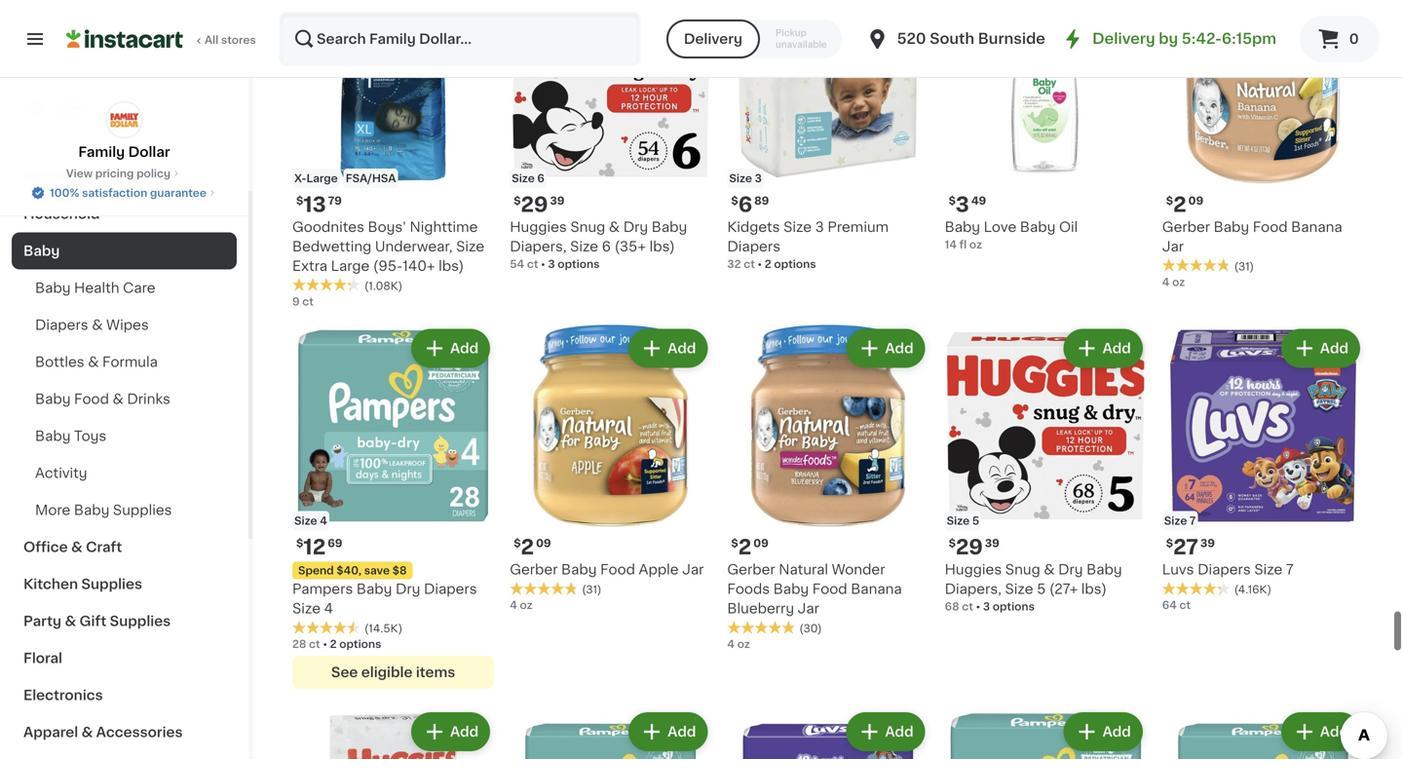 Task type: vqa. For each thing, say whether or not it's contained in the screenshot.
"Fresh" inside the Secret Fresh Clear Gel and Deodorant for Women Clear Gel, Refreshing Lavender
no



Task type: describe. For each thing, give the bounding box(es) containing it.
100% satisfaction guarantee button
[[30, 181, 218, 201]]

3 inside huggies snug & dry baby diapers, size 6 (35+ lbs) 54 ct • 3 options
[[548, 259, 555, 270]]

39 for 6
[[550, 195, 565, 206]]

delivery for delivery by 5:42-6:15pm
[[1093, 32, 1156, 46]]

all stores
[[205, 35, 256, 45]]

lbs) for huggies snug & dry baby diapers, size 5 (27+ lbs)
[[1082, 583, 1107, 596]]

& left wipes
[[92, 318, 103, 332]]

(4.16k)
[[1235, 585, 1272, 595]]

(95-
[[373, 259, 403, 273]]

lbs) for huggies snug & dry baby diapers, size 6 (35+ lbs)
[[650, 240, 675, 253]]

more baby supplies link
[[12, 492, 237, 529]]

wonder
[[832, 563, 885, 577]]

100%
[[50, 188, 79, 198]]

size up 68
[[947, 516, 970, 527]]

kitchen supplies
[[23, 577, 142, 591]]

kidgets
[[727, 220, 780, 234]]

family dollar
[[78, 145, 170, 159]]

dry for (35+
[[623, 220, 648, 234]]

size inside huggies snug & dry baby diapers, size 5 (27+ lbs) 68 ct • 3 options
[[1005, 583, 1034, 596]]

ct inside huggies snug & dry baby diapers, size 5 (27+ lbs) 68 ct • 3 options
[[962, 602, 974, 612]]

goodnites boys' nighttime bedwetting underwear, size extra large (95-140+ lbs)
[[292, 220, 485, 273]]

$ for gerber baby food banana jar
[[1166, 195, 1174, 206]]

service type group
[[666, 19, 843, 58]]

gerber for gerber baby food apple jar
[[510, 563, 558, 577]]

13
[[303, 194, 326, 215]]

dry for (27+
[[1059, 563, 1083, 577]]

1 vertical spatial 7
[[1286, 563, 1294, 577]]

see
[[331, 666, 358, 680]]

$ for goodnites boys' nighttime bedwetting underwear, size extra large (95-140+ lbs)
[[296, 195, 303, 206]]

ct inside huggies snug & dry baby diapers, size 6 (35+ lbs) 54 ct • 3 options
[[527, 259, 538, 270]]

all stores link
[[66, 12, 257, 66]]

ct right 64
[[1180, 600, 1191, 611]]

care
[[123, 281, 155, 295]]

4 oz for gerber baby food apple jar
[[510, 600, 533, 611]]

520
[[897, 32, 926, 46]]

$ for huggies snug & dry baby diapers, size 5 (27+ lbs)
[[949, 538, 956, 549]]

spend
[[298, 566, 334, 576]]

gift
[[79, 615, 107, 628]]

floral link
[[12, 640, 237, 677]]

• inside the "product" group
[[323, 639, 327, 650]]

• inside huggies snug & dry baby diapers, size 6 (35+ lbs) 54 ct • 3 options
[[541, 259, 546, 270]]

office & craft
[[23, 540, 122, 554]]

snug for 6
[[571, 220, 606, 234]]

toys
[[74, 429, 106, 443]]

09 for gerber natural wonder foods baby food banana blueberry jar
[[754, 538, 769, 549]]

jar for gerber baby food banana jar
[[1163, 240, 1184, 253]]

delivery by 5:42-6:15pm
[[1093, 32, 1277, 46]]

size inside huggies snug & dry baby diapers, size 6 (35+ lbs) 54 ct • 3 options
[[570, 240, 599, 253]]

goodnites
[[292, 220, 364, 234]]

size 5
[[947, 516, 980, 527]]

product group containing 3
[[945, 0, 1147, 252]]

apparel & accessories link
[[12, 714, 237, 751]]

foods
[[727, 583, 770, 596]]

0 vertical spatial supplies
[[113, 503, 172, 517]]

28 ct • 2 options
[[292, 639, 381, 650]]

electronics link
[[12, 677, 237, 714]]

oz inside the baby love baby oil 14 fl oz
[[970, 239, 983, 250]]

south
[[930, 32, 975, 46]]

more
[[35, 503, 70, 517]]

0 vertical spatial 5
[[973, 516, 980, 527]]

household
[[23, 207, 100, 221]]

0 vertical spatial large
[[306, 173, 338, 184]]

diapers, for huggies snug & dry baby diapers, size 5 (27+ lbs)
[[945, 583, 1002, 596]]

$ 13 79
[[296, 194, 342, 215]]

premium
[[828, 220, 889, 234]]

Search field
[[281, 14, 639, 64]]

huggies for huggies snug & dry baby diapers, size 5 (27+ lbs)
[[945, 563, 1002, 577]]

$ 6 89
[[731, 194, 769, 215]]

options down (14.5k)
[[339, 639, 381, 650]]

$40,
[[337, 566, 362, 576]]

activity link
[[12, 455, 237, 492]]

apparel & accessories
[[23, 726, 183, 739]]

4 oz for gerber natural wonder foods baby food banana blueberry jar
[[727, 639, 750, 650]]

gerber for gerber baby food banana jar
[[1163, 220, 1211, 234]]

& inside huggies snug & dry baby diapers, size 5 (27+ lbs) 68 ct • 3 options
[[1044, 563, 1055, 577]]

underwear,
[[375, 240, 453, 253]]

2 inside the "product" group
[[330, 639, 337, 650]]

520 south burnside avenue button
[[866, 12, 1106, 66]]

$ for kidgets size 3 premium diapers
[[731, 195, 739, 206]]

ct right the 28
[[309, 639, 320, 650]]

& right apparel
[[81, 726, 93, 739]]

2 for gerber natural wonder foods baby food banana blueberry jar
[[739, 537, 752, 558]]

save
[[364, 566, 390, 576]]

68
[[945, 602, 960, 612]]

39 for 5
[[985, 538, 1000, 549]]

kitchen supplies link
[[12, 566, 237, 603]]

holiday essentials link
[[12, 158, 237, 195]]

0
[[1350, 32, 1359, 46]]

54
[[510, 259, 525, 270]]

lists link
[[12, 88, 237, 127]]

2 for gerber baby food banana jar
[[1174, 194, 1187, 215]]

(35+
[[615, 240, 646, 253]]

baby love baby oil 14 fl oz
[[945, 220, 1078, 250]]

ct inside the kidgets size 3 premium diapers 32 ct • 2 options
[[744, 259, 755, 270]]

boys'
[[368, 220, 406, 234]]

& left craft
[[71, 540, 83, 554]]

banana inside gerber baby food banana jar
[[1292, 220, 1343, 234]]

supplies inside 'link'
[[110, 615, 171, 628]]

79
[[328, 195, 342, 206]]

4 for gerber baby food banana jar
[[1163, 277, 1170, 288]]

$ for huggies snug & dry baby diapers, size 6 (35+ lbs)
[[514, 195, 521, 206]]

by
[[1159, 32, 1178, 46]]

$8
[[392, 566, 407, 576]]

health
[[74, 281, 119, 295]]

jar for gerber baby food apple jar
[[682, 563, 704, 577]]

520 south burnside avenue
[[897, 32, 1106, 46]]

baby toys
[[35, 429, 106, 443]]

size up (4.16k)
[[1255, 563, 1283, 577]]

28
[[292, 639, 306, 650]]

baby link
[[12, 232, 237, 269]]

pampers baby dry diapers size 4
[[292, 583, 477, 616]]

items
[[416, 666, 455, 680]]

29 for huggies snug & dry baby diapers, size 5 (27+ lbs)
[[956, 537, 983, 558]]

& inside huggies snug & dry baby diapers, size 6 (35+ lbs) 54 ct • 3 options
[[609, 220, 620, 234]]

extra
[[292, 259, 328, 273]]

snug for 5
[[1006, 563, 1041, 577]]

6:15pm
[[1222, 32, 1277, 46]]

140+
[[403, 259, 435, 273]]

4 oz for gerber baby food banana jar
[[1163, 277, 1185, 288]]

baby health care
[[35, 281, 155, 295]]

electronics
[[23, 689, 103, 702]]

27
[[1174, 537, 1199, 558]]

holiday
[[23, 170, 78, 184]]

avenue
[[1049, 32, 1106, 46]]

(27+
[[1050, 583, 1078, 596]]

baby inside 'pampers baby dry diapers size 4'
[[357, 583, 392, 596]]

party
[[23, 615, 61, 628]]

policy
[[137, 168, 171, 179]]

(31) for apple
[[582, 585, 602, 595]]

$ 12 69
[[296, 537, 342, 558]]

(30)
[[800, 624, 822, 634]]

product group containing 12
[[292, 325, 494, 689]]

size up 12
[[294, 516, 317, 527]]



Task type: locate. For each thing, give the bounding box(es) containing it.
$ 2 09 up gerber baby food apple jar
[[514, 537, 551, 558]]

ct right 32
[[744, 259, 755, 270]]

0 horizontal spatial delivery
[[684, 32, 743, 46]]

$ down size 5
[[949, 538, 956, 549]]

diapers & wipes
[[35, 318, 149, 332]]

1 vertical spatial large
[[331, 259, 370, 273]]

1 horizontal spatial banana
[[1292, 220, 1343, 234]]

food inside the gerber natural wonder foods baby food banana blueberry jar
[[813, 583, 848, 596]]

1 horizontal spatial 6
[[602, 240, 611, 253]]

6 for size 6
[[537, 173, 545, 184]]

2 horizontal spatial $ 2 09
[[1166, 194, 1204, 215]]

2 right 32
[[765, 259, 772, 270]]

69
[[328, 538, 342, 549]]

accessories
[[96, 726, 183, 739]]

2 vertical spatial supplies
[[110, 615, 171, 628]]

baby
[[652, 220, 687, 234], [945, 220, 981, 234], [1020, 220, 1056, 234], [1214, 220, 1250, 234], [23, 244, 60, 258], [35, 281, 71, 295], [35, 392, 71, 406], [35, 429, 71, 443], [74, 503, 109, 517], [561, 563, 597, 577], [1087, 563, 1122, 577], [357, 583, 392, 596], [774, 583, 809, 596]]

product group containing 27
[[1163, 325, 1365, 613]]

diapers, up 68
[[945, 583, 1002, 596]]

1 vertical spatial dry
[[1059, 563, 1083, 577]]

& up '(35+' on the top left
[[609, 220, 620, 234]]

baby inside huggies snug & dry baby diapers, size 5 (27+ lbs) 68 ct • 3 options
[[1087, 563, 1122, 577]]

lbs) right (27+
[[1082, 583, 1107, 596]]

• right 68
[[976, 602, 981, 612]]

oz for gerber baby food banana jar
[[1173, 277, 1185, 288]]

gerber inside gerber baby food banana jar
[[1163, 220, 1211, 234]]

lbs) inside huggies snug & dry baby diapers, size 5 (27+ lbs) 68 ct • 3 options
[[1082, 583, 1107, 596]]

3 inside huggies snug & dry baby diapers, size 5 (27+ lbs) 68 ct • 3 options
[[983, 602, 990, 612]]

1 vertical spatial 4 oz
[[510, 600, 533, 611]]

lbs)
[[650, 240, 675, 253], [439, 259, 464, 273], [1082, 583, 1107, 596]]

gerber for gerber natural wonder foods baby food banana blueberry jar
[[727, 563, 776, 577]]

luvs
[[1163, 563, 1194, 577]]

$ inside $ 3 49
[[949, 195, 956, 206]]

2 vertical spatial 6
[[602, 240, 611, 253]]

baby inside huggies snug & dry baby diapers, size 6 (35+ lbs) 54 ct • 3 options
[[652, 220, 687, 234]]

0 horizontal spatial diapers,
[[510, 240, 567, 253]]

family
[[78, 145, 125, 159]]

family dollar logo image
[[106, 101, 143, 138]]

09 for gerber baby food apple jar
[[536, 538, 551, 549]]

4 oz down gerber baby food apple jar
[[510, 600, 533, 611]]

0 horizontal spatial 5
[[973, 516, 980, 527]]

baby food & drinks link
[[12, 381, 237, 418]]

49
[[972, 195, 987, 206]]

1 horizontal spatial 7
[[1286, 563, 1294, 577]]

1 horizontal spatial gerber
[[727, 563, 776, 577]]

office
[[23, 540, 68, 554]]

0 horizontal spatial snug
[[571, 220, 606, 234]]

2 horizontal spatial 39
[[1201, 538, 1215, 549]]

$ up foods
[[731, 538, 739, 549]]

household link
[[12, 195, 237, 232]]

diapers,
[[510, 240, 567, 253], [945, 583, 1002, 596]]

huggies inside huggies snug & dry baby diapers, size 5 (27+ lbs) 68 ct • 3 options
[[945, 563, 1002, 577]]

diapers up items
[[424, 583, 477, 596]]

& left drinks
[[113, 392, 124, 406]]

5 inside huggies snug & dry baby diapers, size 5 (27+ lbs) 68 ct • 3 options
[[1037, 583, 1046, 596]]

fsa/hsa
[[346, 173, 396, 184]]

diapers inside the kidgets size 3 premium diapers 32 ct • 2 options
[[727, 240, 781, 253]]

$ 2 09 for gerber baby food banana jar
[[1166, 194, 1204, 215]]

1 horizontal spatial snug
[[1006, 563, 1041, 577]]

1 vertical spatial snug
[[1006, 563, 1041, 577]]

0 horizontal spatial 7
[[1190, 516, 1196, 527]]

$ down the 'size 6'
[[514, 195, 521, 206]]

0 horizontal spatial huggies
[[510, 220, 567, 234]]

3 up 89
[[755, 173, 762, 184]]

size left '(35+' on the top left
[[570, 240, 599, 253]]

4 oz down gerber baby food banana jar
[[1163, 277, 1185, 288]]

0 button
[[1300, 16, 1380, 62]]

formula
[[102, 355, 158, 369]]

6 left 89
[[739, 194, 753, 215]]

1 horizontal spatial diapers,
[[945, 583, 1002, 596]]

6 left '(35+' on the top left
[[602, 240, 611, 253]]

diapers down kidgets
[[727, 240, 781, 253]]

09 for gerber baby food banana jar
[[1189, 195, 1204, 206]]

1 vertical spatial diapers,
[[945, 583, 1002, 596]]

2 vertical spatial 4 oz
[[727, 639, 750, 650]]

huggies inside huggies snug & dry baby diapers, size 6 (35+ lbs) 54 ct • 3 options
[[510, 220, 567, 234]]

apple
[[639, 563, 679, 577]]

None search field
[[279, 12, 641, 66]]

$ 29 39 down size 5
[[949, 537, 1000, 558]]

essentials
[[81, 170, 153, 184]]

09 up gerber baby food apple jar
[[536, 538, 551, 549]]

lists
[[55, 101, 88, 115]]

baby inside the gerber natural wonder foods baby food banana blueberry jar
[[774, 583, 809, 596]]

$ 2 09 for gerber natural wonder foods baby food banana blueberry jar
[[731, 537, 769, 558]]

love
[[984, 220, 1017, 234]]

oz right fl
[[970, 239, 983, 250]]

see eligible items button
[[292, 656, 494, 689]]

2 up foods
[[739, 537, 752, 558]]

2 horizontal spatial 09
[[1189, 195, 1204, 206]]

dry inside huggies snug & dry baby diapers, size 5 (27+ lbs) 68 ct • 3 options
[[1059, 563, 1083, 577]]

diapers up (4.16k)
[[1198, 563, 1251, 577]]

view pricing policy
[[66, 168, 171, 179]]

29 down the 'size 6'
[[521, 194, 548, 215]]

0 vertical spatial diapers,
[[510, 240, 567, 253]]

1 vertical spatial 5
[[1037, 583, 1046, 596]]

39 right 27
[[1201, 538, 1215, 549]]

huggies up 68
[[945, 563, 1002, 577]]

0 horizontal spatial 09
[[536, 538, 551, 549]]

1 vertical spatial (31)
[[582, 585, 602, 595]]

size down pampers
[[292, 602, 321, 616]]

luvs diapers size 7
[[1163, 563, 1294, 577]]

3 left premium
[[815, 220, 824, 234]]

huggies up 54
[[510, 220, 567, 234]]

2 horizontal spatial lbs)
[[1082, 583, 1107, 596]]

1 horizontal spatial huggies
[[945, 563, 1002, 577]]

baby toys link
[[12, 418, 237, 455]]

holiday essentials
[[23, 170, 153, 184]]

1 horizontal spatial dry
[[623, 220, 648, 234]]

7
[[1190, 516, 1196, 527], [1286, 563, 1294, 577]]

1 horizontal spatial 4 oz
[[727, 639, 750, 650]]

kidgets size 3 premium diapers 32 ct • 2 options
[[727, 220, 889, 270]]

oz down gerber baby food banana jar
[[1173, 277, 1185, 288]]

view pricing policy link
[[66, 166, 182, 181]]

0 vertical spatial lbs)
[[650, 240, 675, 253]]

2 horizontal spatial gerber
[[1163, 220, 1211, 234]]

39 up huggies snug & dry baby diapers, size 6 (35+ lbs) 54 ct • 3 options
[[550, 195, 565, 206]]

gerber natural wonder foods baby food banana blueberry jar
[[727, 563, 902, 616]]

0 horizontal spatial 29
[[521, 194, 548, 215]]

supplies down "kitchen supplies" 'link'
[[110, 615, 171, 628]]

0 vertical spatial 7
[[1190, 516, 1196, 527]]

(31) for banana
[[1235, 261, 1254, 272]]

3 right 54
[[548, 259, 555, 270]]

size inside 'goodnites boys' nighttime bedwetting underwear, size extra large (95-140+ lbs)'
[[456, 240, 485, 253]]

all
[[205, 35, 219, 45]]

burnside
[[978, 32, 1046, 46]]

•
[[758, 259, 762, 270], [541, 259, 546, 270], [976, 602, 981, 612], [323, 639, 327, 650]]

$ up gerber baby food banana jar
[[1166, 195, 1174, 206]]

size 6
[[512, 173, 545, 184]]

$ inside $ 12 69
[[296, 538, 303, 549]]

oz for gerber baby food apple jar
[[520, 600, 533, 611]]

diapers, for huggies snug & dry baby diapers, size 6 (35+ lbs)
[[510, 240, 567, 253]]

5 up huggies snug & dry baby diapers, size 5 (27+ lbs) 68 ct • 3 options
[[973, 516, 980, 527]]

size left (27+
[[1005, 583, 1034, 596]]

$ inside $ 6 89
[[731, 195, 739, 206]]

$ 3 49
[[949, 194, 987, 215]]

pampers
[[292, 583, 353, 596]]

lbs) right 140+ on the left
[[439, 259, 464, 273]]

(14.5k)
[[365, 624, 403, 634]]

product group containing 13
[[292, 0, 494, 309]]

6 up huggies snug & dry baby diapers, size 6 (35+ lbs) 54 ct • 3 options
[[537, 173, 545, 184]]

2 horizontal spatial dry
[[1059, 563, 1083, 577]]

1 vertical spatial lbs)
[[439, 259, 464, 273]]

• inside the kidgets size 3 premium diapers 32 ct • 2 options
[[758, 259, 762, 270]]

oz down "blueberry"
[[738, 639, 750, 650]]

$ for gerber baby food apple jar
[[514, 538, 521, 549]]

kitchen
[[23, 577, 78, 591]]

09 up gerber baby food banana jar
[[1189, 195, 1204, 206]]

large inside 'goodnites boys' nighttime bedwetting underwear, size extra large (95-140+ lbs)'
[[331, 259, 370, 273]]

dry inside 'pampers baby dry diapers size 4'
[[396, 583, 420, 596]]

diapers, inside huggies snug & dry baby diapers, size 6 (35+ lbs) 54 ct • 3 options
[[510, 240, 567, 253]]

$ 2 09 for gerber baby food apple jar
[[514, 537, 551, 558]]

4 for gerber baby food apple jar
[[510, 600, 517, 611]]

family dollar link
[[78, 101, 170, 162]]

& left gift
[[65, 615, 76, 628]]

4 inside 'pampers baby dry diapers size 4'
[[324, 602, 333, 616]]

29
[[521, 194, 548, 215], [956, 537, 983, 558]]

fl
[[960, 239, 967, 250]]

supplies down activity link
[[113, 503, 172, 517]]

large
[[306, 173, 338, 184], [331, 259, 370, 273]]

0 vertical spatial 6
[[537, 173, 545, 184]]

• right the 28
[[323, 639, 327, 650]]

$ 29 39 for huggies snug & dry baby diapers, size 6 (35+ lbs)
[[514, 194, 565, 215]]

0 vertical spatial snug
[[571, 220, 606, 234]]

1 horizontal spatial jar
[[798, 602, 820, 616]]

09 up foods
[[754, 538, 769, 549]]

0 horizontal spatial 4 oz
[[510, 600, 533, 611]]

9
[[292, 296, 300, 307]]

size down nighttime
[[456, 240, 485, 253]]

0 horizontal spatial jar
[[682, 563, 704, 577]]

6 for $ 6 89
[[739, 194, 753, 215]]

0 horizontal spatial gerber
[[510, 563, 558, 577]]

4 oz down "blueberry"
[[727, 639, 750, 650]]

size right kidgets
[[784, 220, 812, 234]]

natural
[[779, 563, 828, 577]]

1 horizontal spatial $ 2 09
[[731, 537, 769, 558]]

banana inside the gerber natural wonder foods baby food banana blueberry jar
[[851, 583, 902, 596]]

apparel
[[23, 726, 78, 739]]

size 4
[[294, 516, 327, 527]]

1 horizontal spatial delivery
[[1093, 32, 1156, 46]]

drinks
[[127, 392, 170, 406]]

2 horizontal spatial 6
[[739, 194, 753, 215]]

0 vertical spatial dry
[[623, 220, 648, 234]]

$ down size 4
[[296, 538, 303, 549]]

29 down size 5
[[956, 537, 983, 558]]

options right 54
[[558, 259, 600, 270]]

$ 2 09 up foods
[[731, 537, 769, 558]]

$ inside '$ 13 79'
[[296, 195, 303, 206]]

size
[[729, 173, 752, 184], [512, 173, 535, 184], [784, 220, 812, 234], [456, 240, 485, 253], [570, 240, 599, 253], [294, 516, 317, 527], [947, 516, 970, 527], [1165, 516, 1187, 527], [1255, 563, 1283, 577], [1005, 583, 1034, 596], [292, 602, 321, 616]]

office & craft link
[[12, 529, 237, 566]]

2 for gerber baby food apple jar
[[521, 537, 534, 558]]

$ for gerber natural wonder foods baby food banana blueberry jar
[[731, 538, 739, 549]]

12
[[303, 537, 326, 558]]

pricing
[[95, 168, 134, 179]]

6
[[537, 173, 545, 184], [739, 194, 753, 215], [602, 240, 611, 253]]

lbs) inside huggies snug & dry baby diapers, size 6 (35+ lbs) 54 ct • 3 options
[[650, 240, 675, 253]]

x-
[[294, 173, 306, 184]]

options inside the kidgets size 3 premium diapers 32 ct • 2 options
[[774, 259, 816, 270]]

ct right 9 at the top left of the page
[[302, 296, 314, 307]]

1 horizontal spatial 5
[[1037, 583, 1046, 596]]

0 horizontal spatial 6
[[537, 173, 545, 184]]

snug inside huggies snug & dry baby diapers, size 5 (27+ lbs) 68 ct • 3 options
[[1006, 563, 1041, 577]]

2 vertical spatial dry
[[396, 583, 420, 596]]

instacart logo image
[[66, 27, 183, 51]]

large up 79
[[306, 173, 338, 184]]

$ for spend $40, save $8
[[296, 538, 303, 549]]

1 horizontal spatial 09
[[754, 538, 769, 549]]

&
[[609, 220, 620, 234], [92, 318, 103, 332], [88, 355, 99, 369], [113, 392, 124, 406], [71, 540, 83, 554], [1044, 563, 1055, 577], [65, 615, 76, 628], [81, 726, 93, 739]]

• inside huggies snug & dry baby diapers, size 5 (27+ lbs) 68 ct • 3 options
[[976, 602, 981, 612]]

options down kidgets
[[774, 259, 816, 270]]

1 horizontal spatial 29
[[956, 537, 983, 558]]

5:42-
[[1182, 32, 1222, 46]]

size inside the kidgets size 3 premium diapers 32 ct • 2 options
[[784, 220, 812, 234]]

1 vertical spatial $ 29 39
[[949, 537, 1000, 558]]

1 vertical spatial jar
[[682, 563, 704, 577]]

lbs) inside 'goodnites boys' nighttime bedwetting underwear, size extra large (95-140+ lbs)'
[[439, 259, 464, 273]]

$ down size 7 at the right of the page
[[1166, 538, 1174, 549]]

4 for gerber natural wonder foods baby food banana blueberry jar
[[727, 639, 735, 650]]

32
[[727, 259, 741, 270]]

oz down gerber baby food apple jar
[[520, 600, 533, 611]]

0 horizontal spatial dry
[[396, 583, 420, 596]]

gerber baby food banana jar
[[1163, 220, 1343, 253]]

2 horizontal spatial 4 oz
[[1163, 277, 1185, 288]]

0 vertical spatial 4 oz
[[1163, 277, 1185, 288]]

$ for baby love baby oil
[[949, 195, 956, 206]]

39 up huggies snug & dry baby diapers, size 5 (27+ lbs) 68 ct • 3 options
[[985, 538, 1000, 549]]

delivery inside button
[[684, 32, 743, 46]]

$ 29 39 down the 'size 6'
[[514, 194, 565, 215]]

size up 54
[[512, 173, 535, 184]]

2 inside the kidgets size 3 premium diapers 32 ct • 2 options
[[765, 259, 772, 270]]

craft
[[86, 540, 122, 554]]

$ 2 09 up gerber baby food banana jar
[[1166, 194, 1204, 215]]

baby health care link
[[12, 269, 237, 307]]

jar
[[1163, 240, 1184, 253], [682, 563, 704, 577], [798, 602, 820, 616]]

diapers inside 'pampers baby dry diapers size 4'
[[424, 583, 477, 596]]

0 horizontal spatial 39
[[550, 195, 565, 206]]

9 ct
[[292, 296, 314, 307]]

delivery for delivery
[[684, 32, 743, 46]]

$ down the x-
[[296, 195, 303, 206]]

jar inside gerber baby food banana jar
[[1163, 240, 1184, 253]]

0 vertical spatial (31)
[[1235, 261, 1254, 272]]

1 vertical spatial banana
[[851, 583, 902, 596]]

0 horizontal spatial lbs)
[[439, 259, 464, 273]]

bottles
[[35, 355, 84, 369]]

$ up gerber baby food apple jar
[[514, 538, 521, 549]]

add button
[[413, 331, 488, 366], [631, 331, 706, 366], [848, 331, 924, 366], [1066, 331, 1141, 366], [1283, 331, 1359, 366], [413, 715, 488, 750], [631, 715, 706, 750], [848, 715, 924, 750], [1066, 715, 1141, 750], [1283, 715, 1359, 750]]

3 left 49
[[956, 194, 970, 215]]

dry up (27+
[[1059, 563, 1083, 577]]

29 for huggies snug & dry baby diapers, size 6 (35+ lbs)
[[521, 194, 548, 215]]

& up (27+
[[1044, 563, 1055, 577]]

0 horizontal spatial $ 29 39
[[514, 194, 565, 215]]

$ left 49
[[949, 195, 956, 206]]

• right 54
[[541, 259, 546, 270]]

$ inside the $ 27 39
[[1166, 538, 1174, 549]]

blueberry
[[727, 602, 794, 616]]

large down bedwetting
[[331, 259, 370, 273]]

3 right 68
[[983, 602, 990, 612]]

2 up see
[[330, 639, 337, 650]]

5 left (27+
[[1037, 583, 1046, 596]]

supplies
[[113, 503, 172, 517], [81, 577, 142, 591], [110, 615, 171, 628]]

oz for gerber natural wonder foods baby food banana blueberry jar
[[738, 639, 750, 650]]

options right 68
[[993, 602, 1035, 612]]

1 horizontal spatial 39
[[985, 538, 1000, 549]]

2 horizontal spatial jar
[[1163, 240, 1184, 253]]

0 vertical spatial $ 29 39
[[514, 194, 565, 215]]

4 oz
[[1163, 277, 1185, 288], [510, 600, 533, 611], [727, 639, 750, 650]]

1 vertical spatial supplies
[[81, 577, 142, 591]]

6 inside huggies snug & dry baby diapers, size 6 (35+ lbs) 54 ct • 3 options
[[602, 240, 611, 253]]

1 vertical spatial 6
[[739, 194, 753, 215]]

party & gift supplies
[[23, 615, 171, 628]]

(31) down gerber baby food apple jar
[[582, 585, 602, 595]]

• right 32
[[758, 259, 762, 270]]

dry
[[623, 220, 648, 234], [1059, 563, 1083, 577], [396, 583, 420, 596]]

0 vertical spatial huggies
[[510, 220, 567, 234]]

★★★★★
[[1163, 259, 1231, 272], [1163, 259, 1231, 272], [292, 278, 361, 292], [292, 278, 361, 292], [510, 582, 578, 595], [510, 582, 578, 595], [1163, 582, 1231, 595], [1163, 582, 1231, 595], [292, 621, 361, 634], [292, 621, 361, 634], [727, 621, 796, 634], [727, 621, 796, 634]]

& right bottles
[[88, 355, 99, 369]]

1 horizontal spatial (31)
[[1235, 261, 1254, 272]]

0 vertical spatial 29
[[521, 194, 548, 215]]

wipes
[[106, 318, 149, 332]]

diapers, up 54
[[510, 240, 567, 253]]

size up $ 6 89
[[729, 173, 752, 184]]

baby inside gerber baby food banana jar
[[1214, 220, 1250, 234]]

1 horizontal spatial $ 29 39
[[949, 537, 1000, 558]]

size inside 'pampers baby dry diapers size 4'
[[292, 602, 321, 616]]

gerber inside the gerber natural wonder foods baby food banana blueberry jar
[[727, 563, 776, 577]]

(31) down gerber baby food banana jar
[[1235, 261, 1254, 272]]

huggies for huggies snug & dry baby diapers, size 6 (35+ lbs)
[[510, 220, 567, 234]]

& inside 'link'
[[65, 615, 76, 628]]

supplies down craft
[[81, 577, 142, 591]]

$ down size 3
[[731, 195, 739, 206]]

3 inside the kidgets size 3 premium diapers 32 ct • 2 options
[[815, 220, 824, 234]]

diapers up bottles
[[35, 318, 88, 332]]

supplies inside 'link'
[[81, 577, 142, 591]]

delivery button
[[666, 19, 760, 58]]

0 horizontal spatial $ 2 09
[[514, 537, 551, 558]]

1 horizontal spatial lbs)
[[650, 240, 675, 253]]

2 up gerber baby food apple jar
[[521, 537, 534, 558]]

stores
[[221, 35, 256, 45]]

options inside huggies snug & dry baby diapers, size 5 (27+ lbs) 68 ct • 3 options
[[993, 602, 1035, 612]]

39 inside the $ 27 39
[[1201, 538, 1215, 549]]

floral
[[23, 652, 62, 665]]

guarantee
[[150, 188, 207, 198]]

89
[[755, 195, 769, 206]]

ct right 68
[[962, 602, 974, 612]]

$ 2 09
[[1166, 194, 1204, 215], [731, 537, 769, 558], [514, 537, 551, 558]]

snug inside huggies snug & dry baby diapers, size 6 (35+ lbs) 54 ct • 3 options
[[571, 220, 606, 234]]

1 vertical spatial huggies
[[945, 563, 1002, 577]]

size 3
[[729, 173, 762, 184]]

diapers & wipes link
[[12, 307, 237, 344]]

diapers, inside huggies snug & dry baby diapers, size 5 (27+ lbs) 68 ct • 3 options
[[945, 583, 1002, 596]]

dry down $8
[[396, 583, 420, 596]]

2 up gerber baby food banana jar
[[1174, 194, 1187, 215]]

1 vertical spatial 29
[[956, 537, 983, 558]]

product group
[[292, 0, 494, 309], [510, 0, 712, 272], [945, 0, 1147, 252], [1163, 0, 1365, 290], [292, 325, 494, 689], [510, 325, 712, 613], [727, 325, 929, 652], [945, 325, 1147, 615], [1163, 325, 1365, 613], [292, 709, 494, 759], [510, 709, 712, 759], [727, 709, 929, 759], [945, 709, 1147, 759], [1163, 709, 1365, 759]]

dry up '(35+' on the top left
[[623, 220, 648, 234]]

$
[[296, 195, 303, 206], [731, 195, 739, 206], [514, 195, 521, 206], [949, 195, 956, 206], [1166, 195, 1174, 206], [296, 538, 303, 549], [731, 538, 739, 549], [514, 538, 521, 549], [949, 538, 956, 549], [1166, 538, 1174, 549]]

2 vertical spatial lbs)
[[1082, 583, 1107, 596]]

0 horizontal spatial (31)
[[582, 585, 602, 595]]

banana
[[1292, 220, 1343, 234], [851, 583, 902, 596]]

$ 29 39 for huggies snug & dry baby diapers, size 5 (27+ lbs)
[[949, 537, 1000, 558]]

jar inside the gerber natural wonder foods baby food banana blueberry jar
[[798, 602, 820, 616]]

spend $40, save $8
[[298, 566, 407, 576]]

lbs) right '(35+' on the top left
[[650, 240, 675, 253]]

eligible
[[361, 666, 413, 680]]

64
[[1163, 600, 1177, 611]]

2 vertical spatial jar
[[798, 602, 820, 616]]

dry inside huggies snug & dry baby diapers, size 6 (35+ lbs) 54 ct • 3 options
[[623, 220, 648, 234]]

options inside huggies snug & dry baby diapers, size 6 (35+ lbs) 54 ct • 3 options
[[558, 259, 600, 270]]

0 vertical spatial banana
[[1292, 220, 1343, 234]]

size up 27
[[1165, 516, 1187, 527]]

0 vertical spatial jar
[[1163, 240, 1184, 253]]

ct right 54
[[527, 259, 538, 270]]

0 horizontal spatial banana
[[851, 583, 902, 596]]

$ for luvs diapers size 7
[[1166, 538, 1174, 549]]

food inside gerber baby food banana jar
[[1253, 220, 1288, 234]]

satisfaction
[[82, 188, 147, 198]]



